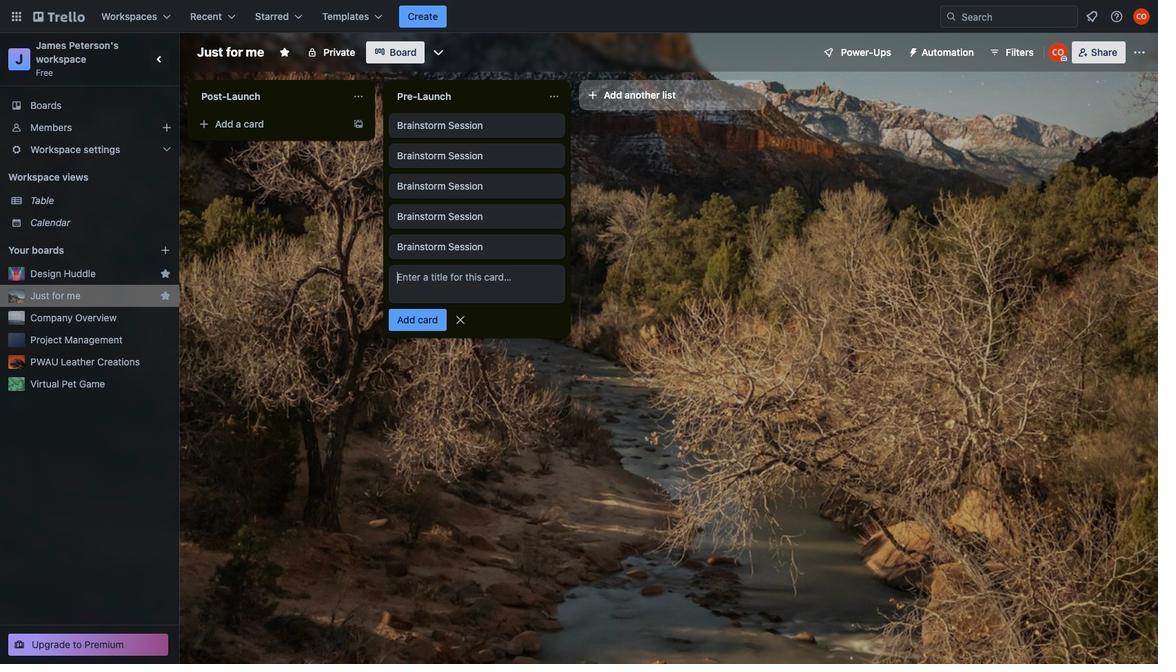 Task type: describe. For each thing, give the bounding box(es) containing it.
Board name text field
[[190, 41, 271, 63]]

1 starred icon image from the top
[[160, 268, 171, 279]]

Enter a title for this card… text field
[[389, 265, 566, 304]]

primary element
[[0, 0, 1159, 33]]

add board image
[[160, 245, 171, 256]]

search image
[[946, 11, 957, 22]]

create from template… image
[[353, 119, 364, 130]]

show menu image
[[1133, 46, 1147, 59]]

christina overa (christinaovera) image inside primary element
[[1134, 8, 1151, 25]]

star or unstar board image
[[280, 47, 291, 58]]

your boards with 6 items element
[[8, 242, 139, 259]]

back to home image
[[33, 6, 85, 28]]

0 horizontal spatial christina overa (christinaovera) image
[[1049, 43, 1068, 62]]



Task type: vqa. For each thing, say whether or not it's contained in the screenshot.
Board name text field
yes



Task type: locate. For each thing, give the bounding box(es) containing it.
christina overa (christinaovera) image
[[1134, 8, 1151, 25], [1049, 43, 1068, 62]]

Search field
[[957, 7, 1078, 26]]

open information menu image
[[1111, 10, 1124, 23]]

None text field
[[193, 86, 348, 108]]

this member is an admin of this board. image
[[1061, 56, 1068, 62]]

sm image
[[903, 41, 922, 61]]

0 notifications image
[[1084, 8, 1101, 25]]

1 horizontal spatial christina overa (christinaovera) image
[[1134, 8, 1151, 25]]

workspace navigation collapse icon image
[[150, 50, 170, 69]]

1 vertical spatial starred icon image
[[160, 290, 171, 301]]

christina overa (christinaovera) image down search field on the top of page
[[1049, 43, 1068, 62]]

1 vertical spatial christina overa (christinaovera) image
[[1049, 43, 1068, 62]]

christina overa (christinaovera) image right "open information menu" image
[[1134, 8, 1151, 25]]

None text field
[[389, 86, 544, 108]]

0 vertical spatial starred icon image
[[160, 268, 171, 279]]

customize views image
[[432, 46, 446, 59]]

0 vertical spatial christina overa (christinaovera) image
[[1134, 8, 1151, 25]]

2 starred icon image from the top
[[160, 290, 171, 301]]

cancel image
[[454, 313, 467, 327]]

starred icon image
[[160, 268, 171, 279], [160, 290, 171, 301]]



